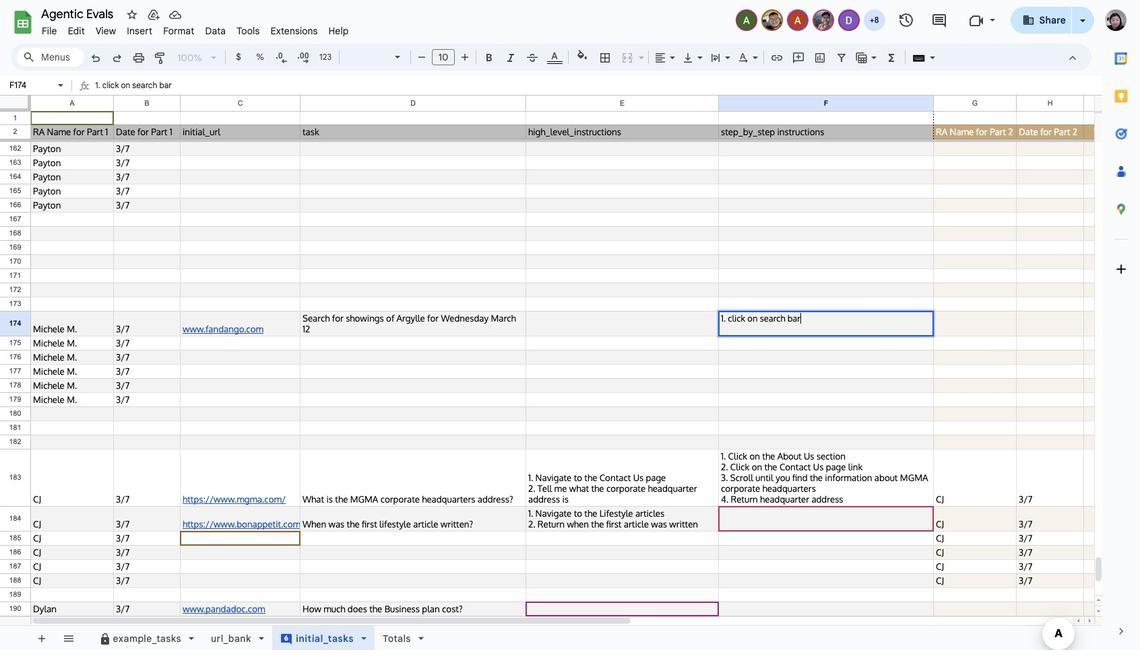 Task type: locate. For each thing, give the bounding box(es) containing it.
1 vertical spatial 1.
[[721, 313, 726, 324]]

extensions
[[271, 25, 318, 37]]

on for 1. click on search bar text box
[[121, 80, 130, 90]]

1. inside text box
[[95, 80, 100, 90]]

Star checkbox
[[97, 0, 153, 49]]

123 button
[[315, 47, 336, 67]]

bar inside text box
[[159, 80, 172, 90]]

click for "f174" "field"
[[728, 313, 745, 324]]

name box (⌘ + j) element
[[4, 77, 67, 94]]

share
[[1039, 14, 1066, 26]]

click inside text box
[[102, 80, 119, 90]]

F174 field
[[721, 313, 931, 324]]

menu bar
[[36, 18, 354, 40]]

vertical align image
[[681, 48, 696, 67]]

0 vertical spatial search
[[132, 80, 157, 90]]

0 vertical spatial on
[[121, 80, 130, 90]]

1. click on search bar inside text box
[[95, 80, 172, 90]]

on for "f174" "field"
[[747, 313, 758, 324]]

format
[[163, 25, 194, 37]]

1.
[[95, 80, 100, 90], [721, 313, 726, 324]]

tab list
[[1102, 40, 1140, 613]]

1. click on search bar
[[95, 80, 172, 90], [721, 313, 801, 324]]

on
[[121, 80, 130, 90], [747, 313, 758, 324]]

0 vertical spatial bar
[[159, 80, 172, 90]]

tools
[[237, 25, 260, 37]]

0 vertical spatial 1. click on search bar
[[95, 80, 172, 90]]

bar
[[159, 80, 172, 90], [787, 313, 801, 324]]

$
[[236, 51, 241, 63]]

1 vertical spatial 1. click on search bar
[[721, 313, 801, 324]]

Menus field
[[17, 48, 84, 67]]

2 horizontal spatial toolbar
[[446, 627, 449, 651]]

text rotation image
[[736, 48, 751, 67]]

cj baylor image
[[814, 11, 832, 30]]

1. for 1. click on search bar text box
[[95, 80, 100, 90]]

menu bar containing file
[[36, 18, 354, 40]]

1 vertical spatial click
[[728, 313, 745, 324]]

all sheets image
[[57, 628, 79, 650]]

data
[[205, 25, 226, 37]]

1 horizontal spatial on
[[747, 313, 758, 324]]

1 horizontal spatial bar
[[787, 313, 801, 324]]

1 horizontal spatial search
[[760, 313, 785, 324]]

0 horizontal spatial 1. click on search bar
[[95, 80, 172, 90]]

functions image
[[884, 48, 899, 67]]

1 vertical spatial bar
[[787, 313, 801, 324]]

0 horizontal spatial click
[[102, 80, 119, 90]]

application
[[0, 0, 1140, 651]]

tab list inside menu bar banner
[[1102, 40, 1140, 613]]

on inside text box
[[121, 80, 130, 90]]

1 toolbar from the left
[[28, 627, 84, 651]]

0 vertical spatial click
[[102, 80, 119, 90]]

1 vertical spatial search
[[760, 313, 785, 324]]

click
[[102, 80, 119, 90], [728, 313, 745, 324]]

quick sharing actions image
[[1080, 20, 1085, 40]]

0 horizontal spatial on
[[121, 80, 130, 90]]

0 horizontal spatial toolbar
[[28, 627, 84, 651]]

file
[[42, 25, 57, 37]]

1 horizontal spatial 1. click on search bar
[[721, 313, 801, 324]]

search for "f174" "field"
[[760, 313, 785, 324]]

0 horizontal spatial bar
[[159, 80, 172, 90]]

0 vertical spatial 1.
[[95, 80, 100, 90]]

None text field
[[5, 79, 55, 92]]

1. click on search bar for 1. click on search bar text box
[[95, 80, 172, 90]]

% button
[[250, 47, 270, 67]]

view menu item
[[90, 23, 121, 39]]

url_bank button
[[202, 627, 273, 651]]

application containing share
[[0, 0, 1140, 651]]

search
[[132, 80, 157, 90], [760, 313, 785, 324]]

0 horizontal spatial search
[[132, 80, 157, 90]]

1 vertical spatial on
[[747, 313, 758, 324]]

2 toolbar from the left
[[86, 627, 444, 651]]

text wrapping image
[[708, 48, 724, 67]]

1 horizontal spatial 1.
[[721, 313, 726, 324]]

toolbar
[[28, 627, 84, 651], [86, 627, 444, 651], [446, 627, 449, 651]]

1 horizontal spatial click
[[728, 313, 745, 324]]

1. click on search bar text field
[[95, 77, 1102, 95]]

insert
[[127, 25, 152, 37]]

ashley tran image
[[788, 11, 807, 30]]

1 horizontal spatial toolbar
[[86, 627, 444, 651]]

dylan oquin image
[[839, 11, 858, 30]]

borders image
[[597, 48, 613, 67]]

0 horizontal spatial 1.
[[95, 80, 100, 90]]

search inside text box
[[132, 80, 157, 90]]

none text field inside name box (⌘ + j) element
[[5, 79, 55, 92]]

example_tasks button
[[90, 627, 203, 651]]



Task type: describe. For each thing, give the bounding box(es) containing it.
fill color image
[[574, 48, 590, 64]]

share button
[[1010, 7, 1072, 34]]

initial_tasks
[[296, 633, 354, 645]]

$ button
[[228, 47, 249, 67]]

+8 button
[[862, 8, 886, 32]]

help
[[329, 25, 349, 37]]

format menu item
[[158, 23, 200, 39]]

Zoom field
[[172, 48, 222, 68]]

1. click on search bar for "f174" "field"
[[721, 313, 801, 324]]

123
[[319, 52, 332, 62]]

insert menu item
[[121, 23, 158, 39]]

edit menu item
[[62, 23, 90, 39]]

bar for "f174" "field"
[[787, 313, 801, 324]]

data menu item
[[200, 23, 231, 39]]

toolbar containing example_tasks
[[86, 627, 444, 651]]

tools menu item
[[231, 23, 265, 39]]

Zoom text field
[[174, 49, 206, 67]]

%
[[256, 51, 264, 63]]

3 toolbar from the left
[[446, 627, 449, 651]]

view
[[96, 25, 116, 37]]

totals
[[383, 633, 411, 645]]

help menu item
[[323, 23, 354, 39]]

text color image
[[547, 48, 562, 64]]

angela cha image
[[737, 11, 756, 30]]

1. for "f174" "field"
[[721, 313, 726, 324]]

edit
[[68, 25, 85, 37]]

extensions menu item
[[265, 23, 323, 39]]

bar for 1. click on search bar text box
[[159, 80, 172, 90]]

click for 1. click on search bar text box
[[102, 80, 119, 90]]

file menu item
[[36, 23, 62, 39]]

main toolbar
[[84, 47, 967, 651]]

Rename text field
[[36, 5, 121, 22]]

search for 1. click on search bar text box
[[132, 80, 157, 90]]

menu bar banner
[[0, 0, 1140, 651]]

menu bar inside menu bar banner
[[36, 18, 354, 40]]

6
[[284, 635, 288, 643]]

+8
[[870, 15, 879, 25]]

Font size field
[[432, 49, 460, 66]]

Font size text field
[[433, 49, 454, 65]]

example_tasks
[[113, 633, 181, 645]]

url_bank
[[211, 633, 251, 645]]

totals button
[[374, 627, 432, 651]]

ben chafik image
[[762, 11, 781, 30]]



Task type: vqa. For each thing, say whether or not it's contained in the screenshot.
STYLES LIST. NORMAL TEXT SELECTED. option on the top left of page
no



